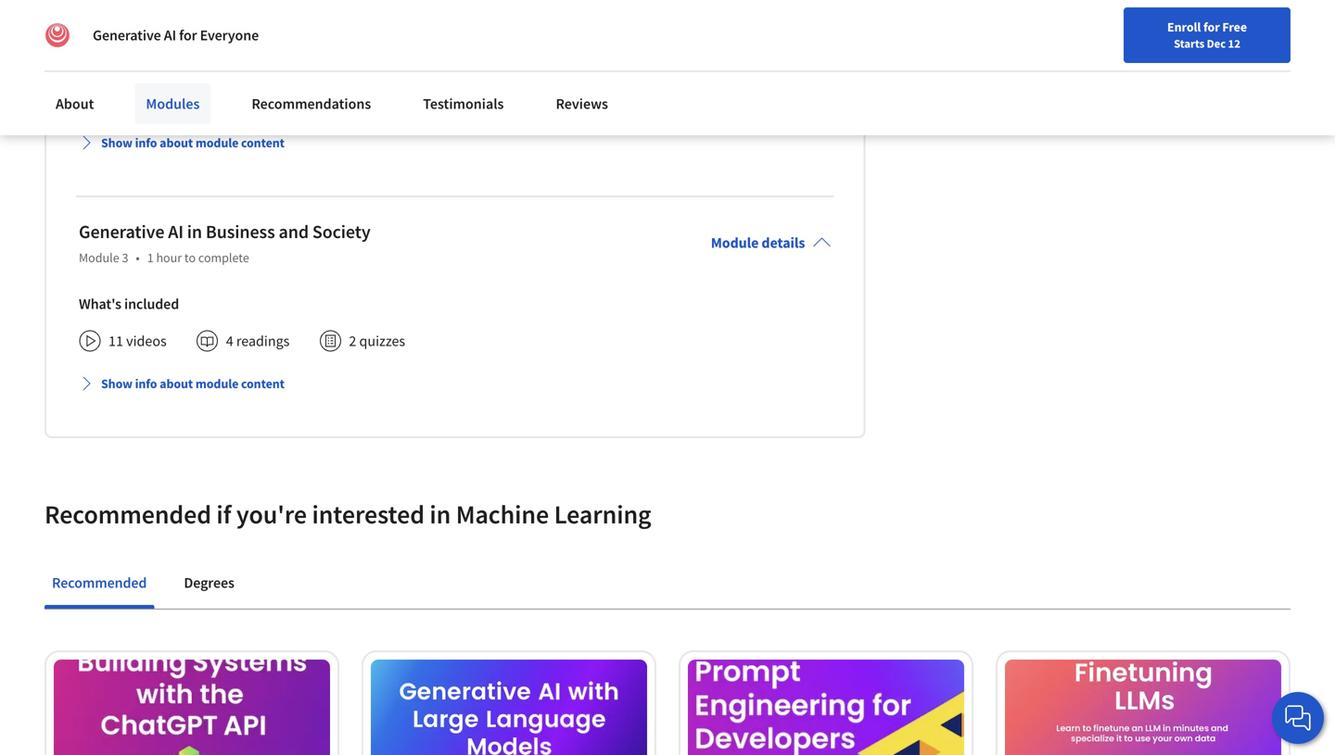 Task type: vqa. For each thing, say whether or not it's contained in the screenshot.
first show info about module content
yes



Task type: locate. For each thing, give the bounding box(es) containing it.
generative
[[93, 26, 161, 45], [79, 220, 165, 244]]

recommended for recommended
[[52, 574, 147, 593]]

0 vertical spatial videos
[[126, 91, 167, 110]]

info
[[135, 135, 157, 151], [135, 376, 157, 393]]

what's included for 11
[[79, 295, 179, 314]]

generative up the 3
[[79, 220, 165, 244]]

1 vertical spatial content
[[241, 376, 285, 393]]

what's included
[[79, 54, 179, 73], [79, 295, 179, 314]]

module inside generative ai in business and society module 3 • 1 hour to complete
[[79, 250, 119, 266]]

1 show from the top
[[101, 135, 133, 151]]

2 horizontal spatial 1
[[459, 91, 466, 110]]

videos for 11 videos
[[126, 332, 167, 351]]

recommended button
[[45, 561, 154, 606]]

0 vertical spatial content
[[241, 135, 285, 151]]

free
[[1223, 19, 1247, 35]]

2 included from the top
[[124, 295, 179, 314]]

1 content from the top
[[241, 135, 285, 151]]

in
[[187, 220, 202, 244], [430, 499, 451, 531]]

1 left the reading
[[226, 91, 233, 110]]

1 vertical spatial info
[[135, 376, 157, 393]]

what's up 11
[[79, 295, 121, 314]]

1 about from the top
[[160, 135, 193, 151]]

for left everyone
[[179, 26, 197, 45]]

what's included up '11 videos'
[[79, 295, 179, 314]]

0 vertical spatial what's
[[79, 54, 121, 73]]

0 vertical spatial 2
[[343, 91, 350, 110]]

1 vertical spatial quizzes
[[359, 332, 405, 351]]

recommendation tabs tab list
[[45, 561, 1291, 610]]

1 vertical spatial about
[[160, 376, 193, 393]]

complete
[[198, 250, 249, 266]]

for
[[1204, 19, 1220, 35], [179, 26, 197, 45]]

0 vertical spatial show info about module content button
[[71, 126, 292, 160]]

included
[[124, 54, 179, 73], [124, 295, 179, 314]]

what's included up 10 videos
[[79, 54, 179, 73]]

coursera image
[[22, 15, 140, 45]]

0 vertical spatial info
[[135, 135, 157, 151]]

0 vertical spatial what's included
[[79, 54, 179, 73]]

0 vertical spatial show info about module content
[[101, 135, 285, 151]]

content down readings
[[241, 376, 285, 393]]

1 left app
[[459, 91, 466, 110]]

show info about module content down 4
[[101, 376, 285, 393]]

1 vertical spatial what's
[[79, 295, 121, 314]]

in left machine
[[430, 499, 451, 531]]

2 quizzes
[[343, 91, 399, 110], [349, 332, 405, 351]]

module
[[711, 234, 759, 252], [79, 250, 119, 266]]

content down the reading
[[241, 135, 285, 151]]

module
[[196, 135, 239, 151], [196, 376, 239, 393]]

1 info from the top
[[135, 135, 157, 151]]

recommended
[[45, 499, 211, 531], [52, 574, 147, 593]]

ai
[[164, 26, 176, 45], [168, 220, 184, 244]]

show down 11
[[101, 376, 133, 393]]

included down generative ai for everyone
[[124, 54, 179, 73]]

2 what's from the top
[[79, 295, 121, 314]]

app
[[469, 91, 493, 110]]

2 for readings
[[349, 332, 356, 351]]

2 right the reading
[[343, 91, 350, 110]]

module down 1 reading at the top of page
[[196, 135, 239, 151]]

0 vertical spatial 2 quizzes
[[343, 91, 399, 110]]

quizzes for 4 readings
[[359, 332, 405, 351]]

show info about module content button for 10 videos
[[71, 126, 292, 160]]

ai inside generative ai in business and society module 3 • 1 hour to complete
[[168, 220, 184, 244]]

1 for 1 app item
[[459, 91, 466, 110]]

11
[[109, 332, 123, 351]]

generative inside generative ai in business and society module 3 • 1 hour to complete
[[79, 220, 165, 244]]

1 vertical spatial show info about module content
[[101, 376, 285, 393]]

0 vertical spatial show
[[101, 135, 133, 151]]

module left details
[[711, 234, 759, 252]]

1 what's included from the top
[[79, 54, 179, 73]]

in up to
[[187, 220, 202, 244]]

reviews link
[[545, 83, 620, 124]]

0 vertical spatial in
[[187, 220, 202, 244]]

generative ai for everyone
[[93, 26, 259, 45]]

1 horizontal spatial module
[[711, 234, 759, 252]]

recommended inside the recommended button
[[52, 574, 147, 593]]

and
[[279, 220, 309, 244]]

1 horizontal spatial for
[[1204, 19, 1220, 35]]

ai up hour
[[168, 220, 184, 244]]

1 show info about module content button from the top
[[71, 126, 292, 160]]

1 videos from the top
[[126, 91, 167, 110]]

videos
[[126, 91, 167, 110], [126, 332, 167, 351]]

show down "10" at the top of the page
[[101, 135, 133, 151]]

1 vertical spatial 2
[[349, 332, 356, 351]]

to
[[184, 250, 196, 266]]

show
[[101, 135, 133, 151], [101, 376, 133, 393]]

show info about module content button down '11 videos'
[[71, 367, 292, 401]]

module down 4
[[196, 376, 239, 393]]

machine
[[456, 499, 549, 531]]

4
[[226, 332, 233, 351]]

1 vertical spatial module
[[196, 376, 239, 393]]

show info about module content button
[[71, 126, 292, 160], [71, 367, 292, 401]]

1 vertical spatial ai
[[168, 220, 184, 244]]

what's for 11
[[79, 295, 121, 314]]

0 vertical spatial included
[[124, 54, 179, 73]]

everyone
[[200, 26, 259, 45]]

2 for reading
[[343, 91, 350, 110]]

degrees button
[[177, 561, 242, 606]]

videos right "10" at the top of the page
[[126, 91, 167, 110]]

1 vertical spatial 2 quizzes
[[349, 332, 405, 351]]

1 horizontal spatial 1
[[226, 91, 233, 110]]

what's down the coursera image in the top of the page
[[79, 54, 121, 73]]

0 vertical spatial recommended
[[45, 499, 211, 531]]

0 vertical spatial about
[[160, 135, 193, 151]]

quizzes
[[353, 91, 399, 110], [359, 332, 405, 351]]

testimonials
[[423, 95, 504, 113]]

12
[[1228, 36, 1241, 51]]

show info about module content down modules link at the left top of the page
[[101, 135, 285, 151]]

2 content from the top
[[241, 376, 285, 393]]

1 vertical spatial show info about module content button
[[71, 367, 292, 401]]

1 vertical spatial recommended
[[52, 574, 147, 593]]

included up '11 videos'
[[124, 295, 179, 314]]

0 horizontal spatial 1
[[147, 250, 154, 266]]

dec
[[1207, 36, 1226, 51]]

about down '11 videos'
[[160, 376, 193, 393]]

module left the 3
[[79, 250, 119, 266]]

for up dec
[[1204, 19, 1220, 35]]

modules link
[[135, 83, 211, 124]]

testimonials link
[[412, 83, 515, 124]]

1 included from the top
[[124, 54, 179, 73]]

1
[[226, 91, 233, 110], [459, 91, 466, 110], [147, 250, 154, 266]]

info down 10 videos
[[135, 135, 157, 151]]

about down modules link at the left top of the page
[[160, 135, 193, 151]]

1 for 1 reading
[[226, 91, 233, 110]]

2 quizzes for reading
[[343, 91, 399, 110]]

2 what's included from the top
[[79, 295, 179, 314]]

society
[[312, 220, 371, 244]]

2 right readings
[[349, 332, 356, 351]]

0 horizontal spatial module
[[79, 250, 119, 266]]

0 vertical spatial ai
[[164, 26, 176, 45]]

1 horizontal spatial in
[[430, 499, 451, 531]]

menu item
[[1001, 19, 1120, 79]]

1 what's from the top
[[79, 54, 121, 73]]

2
[[343, 91, 350, 110], [349, 332, 356, 351]]

learning
[[554, 499, 652, 531]]

0 vertical spatial module
[[196, 135, 239, 151]]

info down '11 videos'
[[135, 376, 157, 393]]

recommended if you're interested in machine learning
[[45, 499, 652, 531]]

0 vertical spatial generative
[[93, 26, 161, 45]]

1 vertical spatial show
[[101, 376, 133, 393]]

2 show info about module content button from the top
[[71, 367, 292, 401]]

1 reading
[[226, 91, 283, 110]]

1 right •
[[147, 250, 154, 266]]

videos for 10 videos
[[126, 91, 167, 110]]

quizzes for 1 reading
[[353, 91, 399, 110]]

content
[[241, 135, 285, 151], [241, 376, 285, 393]]

what's
[[79, 54, 121, 73], [79, 295, 121, 314]]

0 vertical spatial quizzes
[[353, 91, 399, 110]]

show info about module content button down modules link at the left top of the page
[[71, 126, 292, 160]]

ai left everyone
[[164, 26, 176, 45]]

1 vertical spatial included
[[124, 295, 179, 314]]

about
[[160, 135, 193, 151], [160, 376, 193, 393]]

1 vertical spatial generative
[[79, 220, 165, 244]]

3
[[122, 250, 128, 266]]

0 horizontal spatial in
[[187, 220, 202, 244]]

videos right 11
[[126, 332, 167, 351]]

1 vertical spatial what's included
[[79, 295, 179, 314]]

2 videos from the top
[[126, 332, 167, 351]]

1 vertical spatial videos
[[126, 332, 167, 351]]

generative up 10 videos
[[93, 26, 161, 45]]

show info about module content
[[101, 135, 285, 151], [101, 376, 285, 393]]



Task type: describe. For each thing, give the bounding box(es) containing it.
recommendations link
[[241, 83, 382, 124]]

reviews
[[556, 95, 608, 113]]

included for 11 videos
[[124, 295, 179, 314]]

readings
[[236, 332, 290, 351]]

11 videos
[[109, 332, 167, 351]]

details
[[762, 234, 805, 252]]

starts
[[1174, 36, 1205, 51]]

deeplearning.ai image
[[45, 22, 70, 48]]

module details
[[711, 234, 805, 252]]

2 quizzes for readings
[[349, 332, 405, 351]]

chat with us image
[[1284, 704, 1313, 734]]

about
[[56, 95, 94, 113]]

hour
[[156, 250, 182, 266]]

ai for for
[[164, 26, 176, 45]]

recommendations
[[252, 95, 371, 113]]

generative for in
[[79, 220, 165, 244]]

2 show from the top
[[101, 376, 133, 393]]

business
[[206, 220, 275, 244]]

modules
[[146, 95, 200, 113]]

2 about from the top
[[160, 376, 193, 393]]

ai for in
[[168, 220, 184, 244]]

1 app item
[[459, 91, 524, 110]]

1 show info about module content from the top
[[101, 135, 285, 151]]

if
[[216, 499, 231, 531]]

degrees
[[184, 574, 234, 593]]

2 info from the top
[[135, 376, 157, 393]]

2 show info about module content from the top
[[101, 376, 285, 393]]

4 readings
[[226, 332, 290, 351]]

interested
[[312, 499, 425, 531]]

enroll
[[1168, 19, 1201, 35]]

for inside enroll for free starts dec 12
[[1204, 19, 1220, 35]]

0 horizontal spatial for
[[179, 26, 197, 45]]

10 videos
[[109, 91, 167, 110]]

recommended for recommended if you're interested in machine learning
[[45, 499, 211, 531]]

included for 10 videos
[[124, 54, 179, 73]]

reading
[[236, 91, 283, 110]]

show info about module content button for 11 videos
[[71, 367, 292, 401]]

what's included for 10
[[79, 54, 179, 73]]

1 inside generative ai in business and society module 3 • 1 hour to complete
[[147, 250, 154, 266]]

1 module from the top
[[196, 135, 239, 151]]

about link
[[45, 83, 105, 124]]

in inside generative ai in business and society module 3 • 1 hour to complete
[[187, 220, 202, 244]]

2 module from the top
[[196, 376, 239, 393]]

what's for 10
[[79, 54, 121, 73]]

you're
[[236, 499, 307, 531]]

item
[[496, 91, 524, 110]]

1 vertical spatial in
[[430, 499, 451, 531]]

generative for for
[[93, 26, 161, 45]]

10
[[109, 91, 123, 110]]

•
[[136, 250, 140, 266]]

generative ai in business and society module 3 • 1 hour to complete
[[79, 220, 371, 266]]

enroll for free starts dec 12
[[1168, 19, 1247, 51]]



